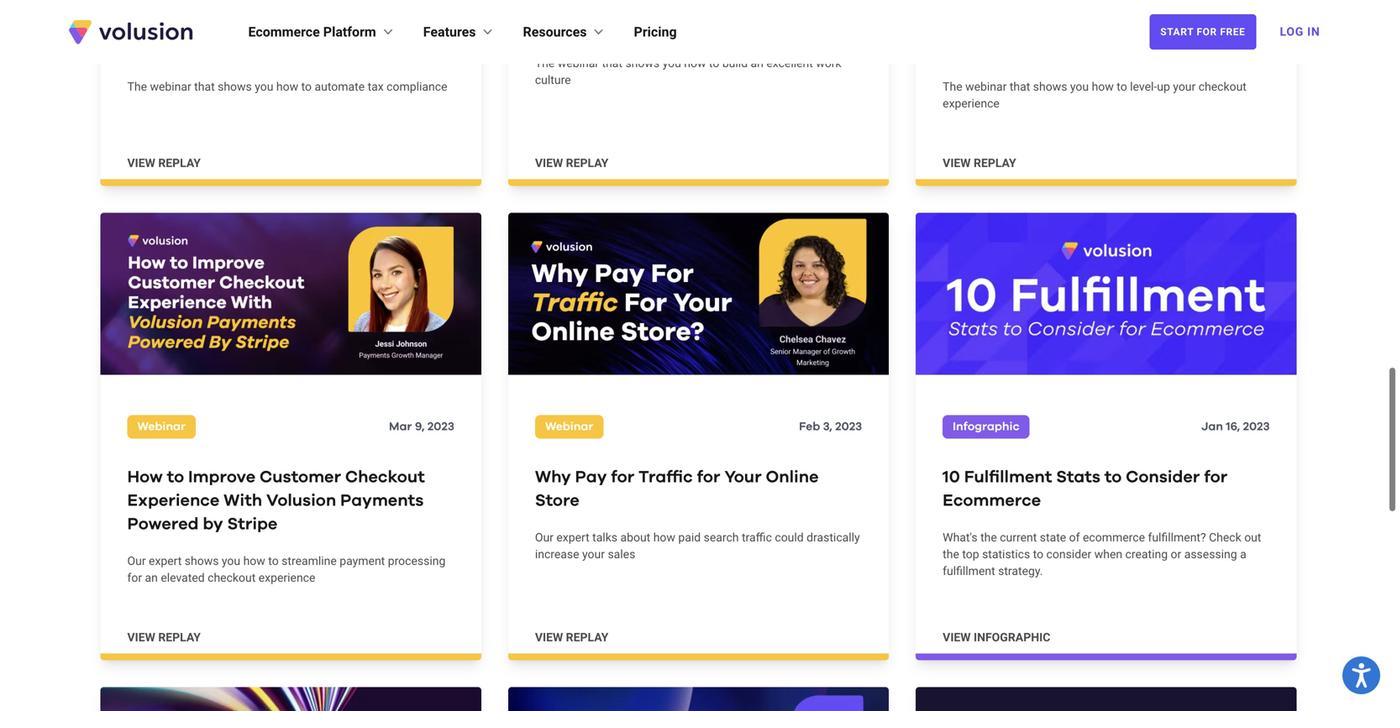 Task type: vqa. For each thing, say whether or not it's contained in the screenshot.
About
yes



Task type: locate. For each thing, give the bounding box(es) containing it.
0 horizontal spatial experience
[[259, 571, 316, 585]]

checkout up the payments
[[345, 469, 425, 486]]

log
[[1280, 25, 1304, 39]]

our expert talks about how paid search traffic could drastically increase your sales
[[535, 531, 860, 562]]

0 vertical spatial your
[[1174, 80, 1196, 94]]

0 horizontal spatial ecommerce
[[248, 24, 320, 40]]

a
[[613, 18, 623, 35], [1241, 548, 1247, 562]]

2023 for why pay for traffic for your online store
[[836, 421, 862, 433]]

0 vertical spatial the
[[981, 531, 997, 545]]

0 horizontal spatial that
[[194, 80, 215, 94]]

1 horizontal spatial webinar
[[558, 56, 599, 70]]

1 horizontal spatial your
[[1017, 18, 1054, 35]]

replay for creating a culture of engagement
[[566, 156, 609, 170]]

how left 'paid'
[[654, 531, 676, 545]]

of up consider
[[1070, 531, 1080, 545]]

volusion
[[232, 42, 302, 58], [266, 493, 336, 510]]

how inside the webinar that shows you how to build an excellent work culture
[[684, 56, 706, 70]]

store down why on the left of the page
[[535, 493, 580, 510]]

to left build
[[709, 56, 720, 70]]

1 vertical spatial an
[[145, 571, 158, 585]]

0 horizontal spatial checkout
[[208, 571, 256, 585]]

checkout
[[1199, 80, 1247, 94], [208, 571, 256, 585]]

1 horizontal spatial checkout
[[943, 42, 1023, 58]]

our inside our expert shows you how to streamline payment processing for an elevated checkout experience
[[127, 555, 146, 569]]

you inside our expert shows you how to streamline payment processing for an elevated checkout experience
[[222, 555, 240, 569]]

shows inside the webinar that shows you how to build an excellent work culture
[[626, 56, 660, 70]]

level-
[[1131, 80, 1158, 94]]

10
[[943, 469, 961, 486]]

view replay for creating a culture of engagement
[[535, 156, 609, 170]]

that inside the webinar that shows you how to level-up your checkout experience
[[1010, 80, 1031, 94]]

customer
[[260, 469, 341, 486]]

webinar
[[137, 421, 186, 433], [545, 421, 594, 433]]

state
[[1040, 531, 1067, 545]]

our for how to improve customer checkout experience with volusion payments powered by stripe
[[127, 555, 146, 569]]

2023 right 9,
[[428, 421, 455, 433]]

1 horizontal spatial our
[[535, 531, 554, 545]]

how
[[127, 469, 163, 486]]

resources button
[[523, 22, 607, 42]]

an inside the webinar that shows you how to build an excellent work culture
[[751, 56, 764, 70]]

webinar up culture
[[558, 56, 599, 70]]

your down talks
[[582, 548, 605, 562]]

with up tax
[[351, 18, 387, 35]]

online
[[766, 469, 819, 486]]

consider
[[1126, 469, 1200, 486]]

experience down level
[[943, 97, 1000, 111]]

jan
[[1202, 421, 1224, 433]]

1 vertical spatial ecommerce
[[943, 493, 1042, 510]]

paid
[[679, 531, 701, 545]]

experience
[[943, 97, 1000, 111], [259, 571, 316, 585]]

payments
[[340, 493, 424, 510]]

that down creating
[[602, 56, 623, 70]]

log in link
[[1270, 13, 1331, 50]]

the down level
[[943, 80, 963, 94]]

how
[[684, 56, 706, 70], [276, 80, 298, 94], [1092, 80, 1114, 94], [654, 531, 676, 545], [243, 555, 265, 569]]

1 vertical spatial your
[[582, 548, 605, 562]]

shows inside the webinar that shows you how to level-up your checkout experience
[[1034, 80, 1068, 94]]

you inside the webinar that shows you how to level-up your checkout experience
[[1071, 80, 1089, 94]]

of right "culture"
[[694, 18, 710, 35]]

our up increase
[[535, 531, 554, 545]]

1 vertical spatial our
[[127, 555, 146, 569]]

1 vertical spatial checkout
[[345, 469, 425, 486]]

1 vertical spatial of
[[1070, 531, 1080, 545]]

experience
[[127, 493, 220, 510]]

webinar for creating a culture of engagement
[[558, 56, 599, 70]]

for left elevated
[[127, 571, 142, 585]]

view replay
[[127, 156, 201, 170], [535, 156, 609, 170], [943, 156, 1017, 170], [127, 631, 201, 645], [535, 631, 609, 645]]

payment
[[340, 555, 385, 569]]

shows down level up your store with premium checkout
[[1034, 80, 1068, 94]]

0 vertical spatial experience
[[943, 97, 1000, 111]]

0 vertical spatial our
[[535, 531, 554, 545]]

1 horizontal spatial that
[[602, 56, 623, 70]]

10 fulfillment stats to consider for ecommerce image
[[916, 213, 1297, 375]]

1 vertical spatial the
[[943, 548, 960, 562]]

how inside the webinar that shows you how to level-up your checkout experience
[[1092, 80, 1114, 94]]

expert inside our expert shows you how to streamline payment processing for an elevated checkout experience
[[149, 555, 182, 569]]

to up experience
[[167, 469, 184, 486]]

checkout down level
[[943, 42, 1023, 58]]

you down 'automate tax compliance with avalara and volusion'
[[255, 80, 274, 94]]

store up the webinar that shows you how to level-up your checkout experience in the top of the page
[[1058, 18, 1103, 35]]

free
[[1221, 26, 1246, 38]]

2 horizontal spatial the
[[943, 80, 963, 94]]

how for culture
[[684, 56, 706, 70]]

1 webinar from the left
[[137, 421, 186, 433]]

2023 right 3,
[[836, 421, 862, 433]]

1 horizontal spatial a
[[1241, 548, 1247, 562]]

your inside level up your store with premium checkout
[[1017, 18, 1054, 35]]

an right build
[[751, 56, 764, 70]]

your right up at the top of the page
[[1017, 18, 1054, 35]]

0 horizontal spatial the
[[127, 80, 147, 94]]

1 vertical spatial store
[[535, 493, 580, 510]]

1 vertical spatial a
[[1241, 548, 1247, 562]]

start
[[1161, 26, 1194, 38]]

shows down pricing link
[[626, 56, 660, 70]]

shows up elevated
[[185, 555, 219, 569]]

expert for how to improve customer checkout experience with volusion payments powered by stripe
[[149, 555, 182, 569]]

0 vertical spatial ecommerce
[[248, 24, 320, 40]]

9,
[[415, 421, 425, 433]]

1 horizontal spatial 2023
[[836, 421, 862, 433]]

you down by
[[222, 555, 240, 569]]

for
[[611, 469, 635, 486], [697, 469, 721, 486], [1205, 469, 1228, 486], [127, 571, 142, 585]]

1 vertical spatial your
[[725, 469, 762, 486]]

1 horizontal spatial the
[[535, 56, 555, 70]]

why pay for traffic for your online store
[[535, 469, 819, 510]]

that inside the webinar that shows you how to build an excellent work culture
[[602, 56, 623, 70]]

you down pricing
[[663, 56, 681, 70]]

view inside button
[[943, 631, 971, 645]]

an inside our expert shows you how to streamline payment processing for an elevated checkout experience
[[145, 571, 158, 585]]

0 vertical spatial a
[[613, 18, 623, 35]]

for right pay
[[611, 469, 635, 486]]

engagement
[[714, 18, 819, 35]]

view infographic
[[943, 631, 1051, 645]]

1 horizontal spatial an
[[751, 56, 764, 70]]

an
[[751, 56, 764, 70], [145, 571, 158, 585]]

a left pricing link
[[613, 18, 623, 35]]

view replay for level up your store with premium checkout
[[943, 156, 1017, 170]]

0 horizontal spatial expert
[[149, 555, 182, 569]]

our down powered
[[127, 555, 146, 569]]

replay
[[158, 156, 201, 170], [566, 156, 609, 170], [974, 156, 1017, 170], [158, 631, 201, 645], [566, 631, 609, 645]]

0 horizontal spatial of
[[694, 18, 710, 35]]

expert for why pay for traffic for your online store
[[557, 531, 590, 545]]

ecommerce down fulfillment
[[943, 493, 1042, 510]]

volusion inside 'automate tax compliance with avalara and volusion'
[[232, 42, 302, 58]]

to left level-
[[1117, 80, 1128, 94]]

of
[[694, 18, 710, 35], [1070, 531, 1080, 545]]

the webinar that shows you how to level-up your checkout experience
[[943, 80, 1247, 111]]

your right the up
[[1174, 80, 1196, 94]]

ecommerce
[[248, 24, 320, 40], [943, 493, 1042, 510]]

experience down streamline on the left
[[259, 571, 316, 585]]

shows down and
[[218, 80, 252, 94]]

mar 9, 2023
[[389, 421, 455, 433]]

webinar down up at the top of the page
[[966, 80, 1007, 94]]

1 horizontal spatial the
[[981, 531, 997, 545]]

volusion inside how to improve customer checkout experience with volusion payments powered by stripe
[[266, 493, 336, 510]]

webinar up the how
[[137, 421, 186, 433]]

your
[[1017, 18, 1054, 35], [725, 469, 762, 486]]

the up statistics
[[981, 531, 997, 545]]

1 vertical spatial expert
[[149, 555, 182, 569]]

ecommerce up the webinar that shows you how to automate tax compliance
[[248, 24, 320, 40]]

view for view infographic button
[[943, 631, 971, 645]]

sales
[[608, 548, 636, 562]]

checkout
[[943, 42, 1023, 58], [345, 469, 425, 486]]

you inside the webinar that shows you how to build an excellent work culture
[[663, 56, 681, 70]]

1 horizontal spatial your
[[1174, 80, 1196, 94]]

start for free link
[[1150, 14, 1257, 50]]

3,
[[823, 421, 833, 433]]

with
[[351, 18, 387, 35], [1107, 18, 1143, 35]]

1 2023 from the left
[[428, 421, 455, 433]]

that down and
[[194, 80, 215, 94]]

webinar down "avalara"
[[150, 80, 191, 94]]

to left streamline on the left
[[268, 555, 279, 569]]

the for automate tax compliance with avalara and volusion
[[127, 80, 147, 94]]

0 vertical spatial store
[[1058, 18, 1103, 35]]

traffic
[[742, 531, 772, 545]]

could
[[775, 531, 804, 545]]

an left elevated
[[145, 571, 158, 585]]

1 horizontal spatial with
[[1107, 18, 1143, 35]]

1 horizontal spatial store
[[1058, 18, 1103, 35]]

how down stripe at left bottom
[[243, 555, 265, 569]]

your left the online
[[725, 469, 762, 486]]

a down out
[[1241, 548, 1247, 562]]

checkout inside how to improve customer checkout experience with volusion payments powered by stripe
[[345, 469, 425, 486]]

1 horizontal spatial webinar
[[545, 421, 594, 433]]

a inside what's the current state of ecommerce fulfillment? check out the top statistics to consider when creating or assessing a fulfillment strategy.
[[1241, 548, 1247, 562]]

2023
[[428, 421, 455, 433], [836, 421, 862, 433], [1244, 421, 1270, 433]]

2 horizontal spatial 2023
[[1244, 421, 1270, 433]]

increase
[[535, 548, 580, 562]]

0 vertical spatial your
[[1017, 18, 1054, 35]]

0 horizontal spatial our
[[127, 555, 146, 569]]

0 horizontal spatial webinar
[[150, 80, 191, 94]]

webinar inside the webinar that shows you how to build an excellent work culture
[[558, 56, 599, 70]]

how left build
[[684, 56, 706, 70]]

the inside the webinar that shows you how to level-up your checkout experience
[[943, 80, 963, 94]]

2 horizontal spatial webinar
[[966, 80, 1007, 94]]

how left level-
[[1092, 80, 1114, 94]]

webinar up why on the left of the page
[[545, 421, 594, 433]]

that down up at the top of the page
[[1010, 80, 1031, 94]]

streamline
[[282, 555, 337, 569]]

replay for level up your store with premium checkout
[[974, 156, 1017, 170]]

view replay for automate tax compliance with avalara and volusion
[[127, 156, 201, 170]]

the for level up your store with premium checkout
[[943, 80, 963, 94]]

0 vertical spatial checkout
[[943, 42, 1023, 58]]

webinar
[[558, 56, 599, 70], [150, 80, 191, 94], [966, 80, 1007, 94]]

0 horizontal spatial store
[[535, 493, 580, 510]]

why
[[535, 469, 571, 486]]

1 vertical spatial experience
[[259, 571, 316, 585]]

or
[[1171, 548, 1182, 562]]

volusion down compliance
[[232, 42, 302, 58]]

how left automate
[[276, 80, 298, 94]]

1 vertical spatial checkout
[[208, 571, 256, 585]]

expert up elevated
[[149, 555, 182, 569]]

store inside why pay for traffic for your online store
[[535, 493, 580, 510]]

1 with from the left
[[351, 18, 387, 35]]

2 horizontal spatial that
[[1010, 80, 1031, 94]]

1 horizontal spatial experience
[[943, 97, 1000, 111]]

0 horizontal spatial the
[[943, 548, 960, 562]]

checkout inside the webinar that shows you how to level-up your checkout experience
[[1199, 80, 1247, 94]]

3 2023 from the left
[[1244, 421, 1270, 433]]

feb
[[799, 421, 820, 433]]

checkout down the 'free'
[[1199, 80, 1247, 94]]

to down state
[[1033, 548, 1044, 562]]

with left start on the top of the page
[[1107, 18, 1143, 35]]

ecommerce inside "10 fulfillment stats to consider for ecommerce"
[[943, 493, 1042, 510]]

that for tax
[[194, 80, 215, 94]]

0 vertical spatial expert
[[557, 531, 590, 545]]

processing
[[388, 555, 446, 569]]

1 horizontal spatial of
[[1070, 531, 1080, 545]]

replay for automate tax compliance with avalara and volusion
[[158, 156, 201, 170]]

2023 right 16,
[[1244, 421, 1270, 433]]

that for a
[[602, 56, 623, 70]]

view for automate tax compliance with avalara and volusion view replay button
[[127, 156, 155, 170]]

culture
[[535, 73, 571, 87]]

feb 3, 2023
[[799, 421, 862, 433]]

1 horizontal spatial ecommerce
[[943, 493, 1042, 510]]

up
[[1158, 80, 1171, 94]]

platform
[[323, 24, 376, 40]]

the up culture
[[535, 56, 555, 70]]

0 vertical spatial checkout
[[1199, 80, 1247, 94]]

2 with from the left
[[1107, 18, 1143, 35]]

ecommerce platform button
[[248, 22, 396, 42]]

0 horizontal spatial with
[[351, 18, 387, 35]]

0 horizontal spatial your
[[725, 469, 762, 486]]

the down "avalara"
[[127, 80, 147, 94]]

0 horizontal spatial an
[[145, 571, 158, 585]]

the inside the webinar that shows you how to build an excellent work culture
[[535, 56, 555, 70]]

traffic
[[639, 469, 693, 486]]

volusion down customer
[[266, 493, 336, 510]]

1 horizontal spatial checkout
[[1199, 80, 1247, 94]]

2 2023 from the left
[[836, 421, 862, 433]]

webinar inside the webinar that shows you how to level-up your checkout experience
[[966, 80, 1007, 94]]

the down what's
[[943, 548, 960, 562]]

how for your
[[1092, 80, 1114, 94]]

to inside the webinar that shows you how to build an excellent work culture
[[709, 56, 720, 70]]

0 vertical spatial an
[[751, 56, 764, 70]]

view for view replay button related to level up your store with premium checkout
[[943, 156, 971, 170]]

your
[[1174, 80, 1196, 94], [582, 548, 605, 562]]

1 vertical spatial volusion
[[266, 493, 336, 510]]

to right stats
[[1105, 469, 1122, 486]]

open accessibe: accessibility options, statement and help image
[[1353, 664, 1371, 688]]

with inside 'automate tax compliance with avalara and volusion'
[[351, 18, 387, 35]]

our inside our expert talks about how paid search traffic could drastically increase your sales
[[535, 531, 554, 545]]

checkout right elevated
[[208, 571, 256, 585]]

0 horizontal spatial webinar
[[137, 421, 186, 433]]

0 vertical spatial volusion
[[232, 42, 302, 58]]

you down level up your store with premium checkout
[[1071, 80, 1089, 94]]

and
[[196, 42, 228, 58]]

expert up increase
[[557, 531, 590, 545]]

infographic
[[953, 421, 1020, 433]]

view replay button for automate tax compliance with avalara and volusion
[[127, 155, 201, 172]]

fulfillment
[[943, 565, 996, 579]]

expert inside our expert talks about how paid search traffic could drastically increase your sales
[[557, 531, 590, 545]]

2 webinar from the left
[[545, 421, 594, 433]]

0 horizontal spatial 2023
[[428, 421, 455, 433]]

0 horizontal spatial checkout
[[345, 469, 425, 486]]

for down jan
[[1205, 469, 1228, 486]]

0 horizontal spatial your
[[582, 548, 605, 562]]

1 horizontal spatial expert
[[557, 531, 590, 545]]



Task type: describe. For each thing, give the bounding box(es) containing it.
to inside how to improve customer checkout experience with volusion payments powered by stripe
[[167, 469, 184, 486]]

webinar for automate tax compliance with avalara and volusion
[[150, 80, 191, 94]]

16,
[[1226, 421, 1241, 433]]

drastically
[[807, 531, 860, 545]]

about
[[621, 531, 651, 545]]

view infographic button
[[943, 630, 1051, 647]]

ecommerce inside dropdown button
[[248, 24, 320, 40]]

how to improve customer checkout experience with volusion payments powered by stripe image
[[100, 213, 481, 375]]

culture
[[627, 18, 689, 35]]

infographic
[[974, 631, 1051, 645]]

for inside "10 fulfillment stats to consider for ecommerce"
[[1205, 469, 1228, 486]]

pricing link
[[634, 22, 677, 42]]

to inside our expert shows you how to streamline payment processing for an elevated checkout experience
[[268, 555, 279, 569]]

build
[[723, 56, 748, 70]]

log in
[[1280, 25, 1321, 39]]

our expert shows you how to streamline payment processing for an elevated checkout experience
[[127, 555, 446, 585]]

when
[[1095, 548, 1123, 562]]

pricing
[[634, 24, 677, 40]]

what's the current state of ecommerce fulfillment? check out the top statistics to consider when creating or assessing a fulfillment strategy.
[[943, 531, 1262, 579]]

avalara
[[127, 42, 192, 58]]

for right traffic
[[697, 469, 721, 486]]

fulfillment?
[[1148, 531, 1207, 545]]

search
[[704, 531, 739, 545]]

2023 for how to improve customer checkout experience with volusion payments powered by stripe
[[428, 421, 455, 433]]

powered
[[127, 516, 199, 533]]

level up your store with premium checkout
[[943, 18, 1222, 58]]

webinar for how
[[137, 421, 186, 433]]

to inside "10 fulfillment stats to consider for ecommerce"
[[1105, 469, 1122, 486]]

webinar for level up your store with premium checkout
[[966, 80, 1007, 94]]

store inside level up your store with premium checkout
[[1058, 18, 1103, 35]]

for
[[1197, 26, 1218, 38]]

start for free
[[1161, 26, 1246, 38]]

level
[[943, 18, 986, 35]]

in
[[1308, 25, 1321, 39]]

0 horizontal spatial a
[[613, 18, 623, 35]]

for inside our expert shows you how to streamline payment processing for an elevated checkout experience
[[127, 571, 142, 585]]

work
[[816, 56, 842, 70]]

your inside the webinar that shows you how to level-up your checkout experience
[[1174, 80, 1196, 94]]

you for your
[[1071, 80, 1089, 94]]

ecommerce
[[1083, 531, 1146, 545]]

with inside level up your store with premium checkout
[[1107, 18, 1143, 35]]

experience inside our expert shows you how to streamline payment processing for an elevated checkout experience
[[259, 571, 316, 585]]

assessing
[[1185, 548, 1238, 562]]

fulfillment
[[965, 469, 1053, 486]]

you for compliance
[[255, 80, 274, 94]]

why pay for traffic for your online store image
[[508, 213, 889, 375]]

our for why pay for traffic for your online store
[[535, 531, 554, 545]]

improve
[[188, 469, 256, 486]]

features button
[[423, 22, 496, 42]]

shows for compliance
[[218, 80, 252, 94]]

consider
[[1047, 548, 1092, 562]]

current
[[1000, 531, 1037, 545]]

view replay button for creating a culture of engagement
[[535, 155, 609, 172]]

the webinar that shows you how to build an excellent work culture
[[535, 56, 842, 87]]

excellent
[[767, 56, 813, 70]]

talks
[[593, 531, 618, 545]]

to inside the webinar that shows you how to level-up your checkout experience
[[1117, 80, 1128, 94]]

how to improve customer checkout experience with volusion payments powered by stripe
[[127, 469, 425, 533]]

ecommerce platform
[[248, 24, 376, 40]]

jan 16, 2023
[[1202, 421, 1270, 433]]

0 vertical spatial of
[[694, 18, 710, 35]]

mar
[[389, 421, 412, 433]]

how for compliance
[[276, 80, 298, 94]]

2023 for 10 fulfillment stats to consider for ecommerce
[[1244, 421, 1270, 433]]

with
[[224, 493, 262, 510]]

stats
[[1057, 469, 1101, 486]]

10 fulfillment stats to consider for ecommerce
[[943, 469, 1228, 510]]

of inside what's the current state of ecommerce fulfillment? check out the top statistics to consider when creating or assessing a fulfillment strategy.
[[1070, 531, 1080, 545]]

strategy.
[[999, 565, 1043, 579]]

compliance
[[387, 80, 448, 94]]

premium
[[1147, 18, 1222, 35]]

how inside our expert talks about how paid search traffic could drastically increase your sales
[[654, 531, 676, 545]]

the for creating a culture of engagement
[[535, 56, 555, 70]]

features
[[423, 24, 476, 40]]

creating
[[535, 18, 609, 35]]

automate
[[127, 18, 210, 35]]

checkout inside level up your store with premium checkout
[[943, 42, 1023, 58]]

elevated
[[161, 571, 205, 585]]

how inside our expert shows you how to streamline payment processing for an elevated checkout experience
[[243, 555, 265, 569]]

by
[[203, 516, 223, 533]]

out
[[1245, 531, 1262, 545]]

automate
[[315, 80, 365, 94]]

statistics
[[983, 548, 1031, 562]]

to inside what's the current state of ecommerce fulfillment? check out the top statistics to consider when creating or assessing a fulfillment strategy.
[[1033, 548, 1044, 562]]

that for up
[[1010, 80, 1031, 94]]

resources
[[523, 24, 587, 40]]

shows for your
[[1034, 80, 1068, 94]]

experience inside the webinar that shows you how to level-up your checkout experience
[[943, 97, 1000, 111]]

to left automate
[[301, 80, 312, 94]]

top
[[963, 548, 980, 562]]

checkout inside our expert shows you how to streamline payment processing for an elevated checkout experience
[[208, 571, 256, 585]]

creating
[[1126, 548, 1168, 562]]

automate tax compliance with avalara and volusion
[[127, 18, 387, 58]]

your inside why pay for traffic for your online store
[[725, 469, 762, 486]]

the webinar that shows you how to automate tax compliance
[[127, 80, 448, 94]]

compliance
[[248, 18, 347, 35]]

view for creating a culture of engagement's view replay button
[[535, 156, 563, 170]]

stripe
[[227, 516, 278, 533]]

tax
[[214, 18, 244, 35]]

view replay button for level up your store with premium checkout
[[943, 155, 1017, 172]]

creating a culture of engagement
[[535, 18, 819, 35]]

shows inside our expert shows you how to streamline payment processing for an elevated checkout experience
[[185, 555, 219, 569]]

check
[[1209, 531, 1242, 545]]

webinar for why
[[545, 421, 594, 433]]

tax
[[368, 80, 384, 94]]

pay
[[575, 469, 607, 486]]

your inside our expert talks about how paid search traffic could drastically increase your sales
[[582, 548, 605, 562]]

up
[[990, 18, 1013, 35]]

shows for culture
[[626, 56, 660, 70]]

what's
[[943, 531, 978, 545]]

you for culture
[[663, 56, 681, 70]]



